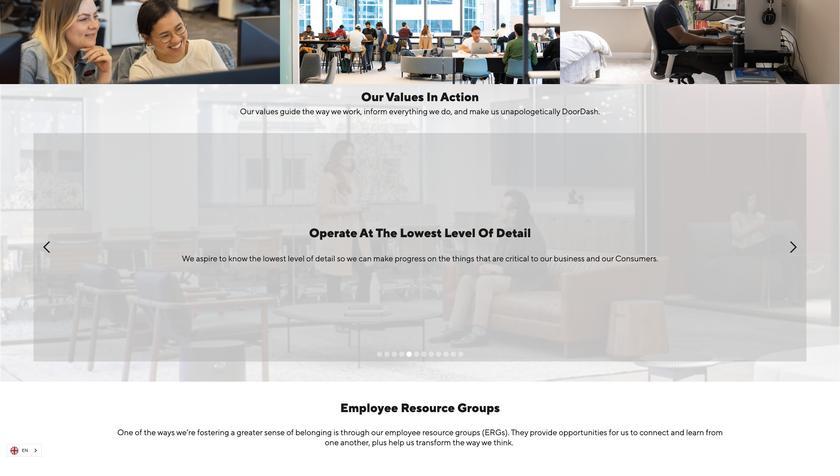 Task type: describe. For each thing, give the bounding box(es) containing it.
one of the ways we're fostering a greater sense of belonging is through our employee resource groups (ergs). they provide opportunities for us to connect and learn from one another, plus help us transform the way we think.
[[117, 428, 723, 447]]

on
[[428, 254, 437, 263]]

business
[[554, 254, 585, 263]]

of left so
[[306, 254, 314, 263]]

us inside the our values in action our values guide the way we work, inform everything we do, and make us unapologetically doordash.
[[491, 107, 499, 116]]

groups
[[458, 401, 500, 415]]

1 vertical spatial us
[[621, 428, 629, 437]]

Language field
[[7, 445, 42, 458]]

resource
[[423, 428, 454, 437]]

make inside the our values in action our values guide the way we work, inform everything we do, and make us unapologetically doordash.
[[470, 107, 489, 116]]

from
[[706, 428, 723, 437]]

0 vertical spatial our
[[361, 90, 384, 104]]

know
[[228, 254, 248, 263]]

think.
[[494, 438, 514, 447]]

so
[[337, 254, 345, 263]]

we left work, at the top left
[[331, 107, 342, 116]]

next slide image
[[787, 241, 800, 254]]

a
[[231, 428, 235, 437]]

inform
[[364, 107, 388, 116]]

make inside carousel region
[[374, 254, 393, 263]]

ways
[[157, 428, 175, 437]]

help
[[389, 438, 405, 447]]

of right one
[[135, 428, 142, 437]]

action
[[440, 90, 479, 104]]

we aspire to know the lowest level of detail so we can make progress on the things that are critical to our business and our consumers.
[[182, 254, 659, 263]]

another,
[[341, 438, 370, 447]]

(ergs).
[[482, 428, 510, 437]]

we
[[182, 254, 194, 263]]

the inside the our values in action our values guide the way we work, inform everything we do, and make us unapologetically doordash.
[[302, 107, 314, 116]]

things
[[452, 254, 475, 263]]

the right on
[[439, 254, 451, 263]]

of up the that
[[478, 226, 494, 240]]

we're
[[176, 428, 196, 437]]

progress
[[395, 254, 426, 263]]

resource
[[401, 401, 455, 415]]

is
[[334, 428, 339, 437]]

operate
[[309, 226, 357, 240]]

0 horizontal spatial our
[[240, 107, 254, 116]]

values
[[256, 107, 278, 116]]

1 horizontal spatial our
[[540, 254, 552, 263]]

plus
[[372, 438, 387, 447]]

transform
[[416, 438, 451, 447]]

everything
[[389, 107, 428, 116]]

greater
[[237, 428, 263, 437]]

critical
[[506, 254, 529, 263]]

0 vertical spatial detail
[[496, 226, 531, 240]]



Task type: vqa. For each thing, say whether or not it's contained in the screenshot.
the leftmost to
yes



Task type: locate. For each thing, give the bounding box(es) containing it.
1 horizontal spatial to
[[531, 254, 539, 263]]

groups
[[455, 428, 480, 437]]

the left ways
[[144, 428, 156, 437]]

2 horizontal spatial to
[[631, 428, 638, 437]]

0 horizontal spatial lowest
[[263, 254, 286, 263]]

1 vertical spatial detail
[[315, 254, 335, 263]]

we inside carousel region
[[347, 254, 357, 263]]

operate at the lowest level of detail
[[309, 226, 531, 240]]

and inside the our values in action our values guide the way we work, inform everything we do, and make us unapologetically doordash.
[[454, 107, 468, 116]]

our left values
[[240, 107, 254, 116]]

the right know
[[249, 254, 261, 263]]

detail up the critical
[[496, 226, 531, 240]]

we inside one of the ways we're fostering a greater sense of belonging is through our employee resource groups (ergs). they provide opportunities for us to connect and learn from one another, plus help us transform the way we think.
[[482, 438, 492, 447]]

consumers.
[[616, 254, 659, 263]]

lowest
[[400, 226, 442, 240], [263, 254, 286, 263]]

and right "business"
[[587, 254, 600, 263]]

unapologetically
[[501, 107, 560, 116]]

guide
[[280, 107, 301, 116]]

0 vertical spatial level
[[445, 226, 476, 240]]

way left work, at the top left
[[316, 107, 330, 116]]

doordash.
[[562, 107, 600, 116]]

0 vertical spatial way
[[316, 107, 330, 116]]

employee
[[340, 401, 398, 415]]

for
[[609, 428, 619, 437]]

1 horizontal spatial our
[[361, 90, 384, 104]]

one
[[117, 428, 133, 437]]

to inside one of the ways we're fostering a greater sense of belonging is through our employee resource groups (ergs). they provide opportunities for us to connect and learn from one another, plus help us transform the way we think.
[[631, 428, 638, 437]]

1 horizontal spatial and
[[587, 254, 600, 263]]

we
[[331, 107, 342, 116], [429, 107, 440, 116], [347, 254, 357, 263], [482, 438, 492, 447]]

2 horizontal spatial our
[[602, 254, 614, 263]]

way inside one of the ways we're fostering a greater sense of belonging is through our employee resource groups (ergs). they provide opportunities for us to connect and learn from one another, plus help us transform the way we think.
[[466, 438, 480, 447]]

1 vertical spatial make
[[374, 254, 393, 263]]

previous slide image
[[40, 241, 54, 254]]

0 horizontal spatial and
[[454, 107, 468, 116]]

1 vertical spatial way
[[466, 438, 480, 447]]

employee resource groups
[[340, 401, 500, 415]]

the right at
[[376, 226, 397, 240]]

and inside carousel region
[[587, 254, 600, 263]]

the down groups
[[453, 438, 465, 447]]

and left learn
[[671, 428, 685, 437]]

to
[[219, 254, 227, 263], [531, 254, 539, 263], [631, 428, 638, 437]]

0 horizontal spatial detail
[[315, 254, 335, 263]]

1 horizontal spatial detail
[[496, 226, 531, 240]]

our up plus
[[371, 428, 383, 437]]

the
[[302, 107, 314, 116], [376, 226, 397, 240], [249, 254, 261, 263], [439, 254, 451, 263], [144, 428, 156, 437], [453, 438, 465, 447]]

we down (ergs).
[[482, 438, 492, 447]]

0 horizontal spatial level
[[288, 254, 305, 263]]

and inside one of the ways we're fostering a greater sense of belonging is through our employee resource groups (ergs). they provide opportunities for us to connect and learn from one another, plus help us transform the way we think.
[[671, 428, 685, 437]]

our values in action our values guide the way we work, inform everything we do, and make us unapologetically doordash.
[[240, 90, 600, 116]]

our
[[361, 90, 384, 104], [240, 107, 254, 116]]

en link
[[7, 445, 41, 457]]

0 horizontal spatial us
[[406, 438, 414, 447]]

employee
[[385, 428, 421, 437]]

2 vertical spatial us
[[406, 438, 414, 447]]

we right so
[[347, 254, 357, 263]]

way inside the our values in action our values guide the way we work, inform everything we do, and make us unapologetically doordash.
[[316, 107, 330, 116]]

one
[[325, 438, 339, 447]]

and right do,
[[454, 107, 468, 116]]

0 vertical spatial lowest
[[400, 226, 442, 240]]

belonging
[[296, 428, 332, 437]]

make right can
[[374, 254, 393, 263]]

to left know
[[219, 254, 227, 263]]

0 vertical spatial make
[[470, 107, 489, 116]]

we left do,
[[429, 107, 440, 116]]

1 vertical spatial level
[[288, 254, 305, 263]]

make
[[470, 107, 489, 116], [374, 254, 393, 263]]

level
[[445, 226, 476, 240], [288, 254, 305, 263]]

to right the critical
[[531, 254, 539, 263]]

our left "business"
[[540, 254, 552, 263]]

our inside one of the ways we're fostering a greater sense of belonging is through our employee resource groups (ergs). they provide opportunities for us to connect and learn from one another, plus help us transform the way we think.
[[371, 428, 383, 437]]

to right for
[[631, 428, 638, 437]]

are
[[493, 254, 504, 263]]

2 vertical spatial and
[[671, 428, 685, 437]]

learn
[[686, 428, 705, 437]]

our
[[540, 254, 552, 263], [602, 254, 614, 263], [371, 428, 383, 437]]

fostering
[[197, 428, 229, 437]]

0 vertical spatial and
[[454, 107, 468, 116]]

1 horizontal spatial level
[[445, 226, 476, 240]]

1 vertical spatial and
[[587, 254, 600, 263]]

connect
[[640, 428, 669, 437]]

our left consumers.
[[602, 254, 614, 263]]

detail left so
[[315, 254, 335, 263]]

of right sense at left bottom
[[287, 428, 294, 437]]

they
[[511, 428, 528, 437]]

that
[[476, 254, 491, 263]]

english flag image
[[10, 447, 18, 455]]

en
[[22, 448, 28, 453]]

and
[[454, 107, 468, 116], [587, 254, 600, 263], [671, 428, 685, 437]]

make down action
[[470, 107, 489, 116]]

our up inform
[[361, 90, 384, 104]]

2 horizontal spatial us
[[621, 428, 629, 437]]

aspire
[[196, 254, 218, 263]]

carousel region
[[34, 133, 807, 362]]

2 horizontal spatial and
[[671, 428, 685, 437]]

1 horizontal spatial lowest
[[400, 226, 442, 240]]

way
[[316, 107, 330, 116], [466, 438, 480, 447]]

1 horizontal spatial way
[[466, 438, 480, 447]]

0 vertical spatial us
[[491, 107, 499, 116]]

provide
[[530, 428, 557, 437]]

0 horizontal spatial to
[[219, 254, 227, 263]]

through
[[341, 428, 370, 437]]

work,
[[343, 107, 362, 116]]

opportunities
[[559, 428, 608, 437]]

way down groups
[[466, 438, 480, 447]]

0 horizontal spatial our
[[371, 428, 383, 437]]

1 vertical spatial our
[[240, 107, 254, 116]]

1 horizontal spatial us
[[491, 107, 499, 116]]

1 vertical spatial lowest
[[263, 254, 286, 263]]

of
[[478, 226, 494, 240], [306, 254, 314, 263], [135, 428, 142, 437], [287, 428, 294, 437]]

sense
[[264, 428, 285, 437]]

0 horizontal spatial make
[[374, 254, 393, 263]]

values
[[386, 90, 424, 104]]

at
[[360, 226, 374, 240]]

can
[[359, 254, 372, 263]]

us
[[491, 107, 499, 116], [621, 428, 629, 437], [406, 438, 414, 447]]

in
[[427, 90, 438, 104]]

1 horizontal spatial make
[[470, 107, 489, 116]]

0 horizontal spatial way
[[316, 107, 330, 116]]

do,
[[441, 107, 453, 116]]

the right guide
[[302, 107, 314, 116]]

detail
[[496, 226, 531, 240], [315, 254, 335, 263]]



